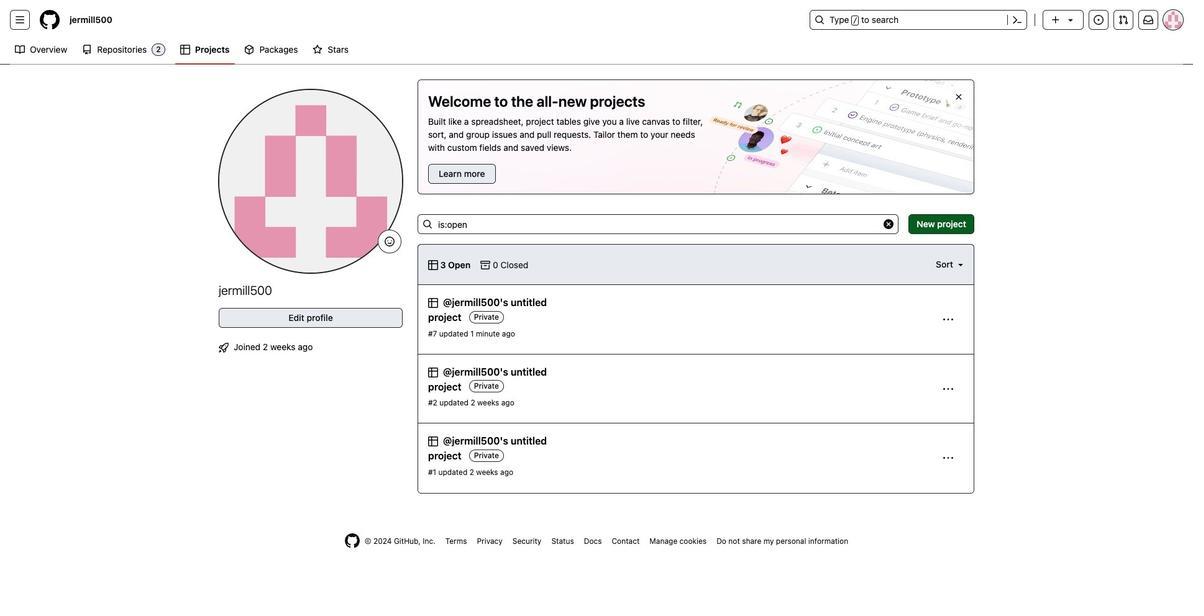 Task type: describe. For each thing, give the bounding box(es) containing it.
Search all projects text field
[[418, 215, 899, 234]]

triangle down image
[[1066, 15, 1076, 25]]

book image
[[15, 45, 25, 55]]

star image
[[313, 45, 323, 55]]

search image
[[423, 219, 433, 229]]

issue opened image
[[1094, 15, 1104, 25]]

package image
[[245, 45, 255, 55]]

notifications image
[[1144, 15, 1154, 25]]

1 table image from the top
[[428, 260, 438, 270]]

triangle down image
[[956, 260, 966, 270]]

change your avatar image
[[219, 90, 403, 274]]

git pull request image
[[1119, 15, 1129, 25]]

0 vertical spatial table image
[[180, 45, 190, 55]]



Task type: vqa. For each thing, say whether or not it's contained in the screenshot.
bottom Security
no



Task type: locate. For each thing, give the bounding box(es) containing it.
table image for second kebab horizontal icon from the bottom
[[428, 368, 438, 378]]

2 table image from the top
[[428, 298, 438, 308]]

1 kebab horizontal image from the top
[[944, 385, 954, 395]]

kebab horizontal image
[[944, 315, 954, 325]]

table image
[[428, 260, 438, 270], [428, 298, 438, 308]]

close image
[[954, 92, 964, 102]]

table image for first kebab horizontal icon from the bottom of the page
[[428, 437, 438, 447]]

kebab horizontal image
[[944, 385, 954, 395], [944, 454, 954, 464]]

table image
[[180, 45, 190, 55], [428, 368, 438, 378], [428, 437, 438, 447]]

0 vertical spatial table image
[[428, 260, 438, 270]]

1 vertical spatial kebab horizontal image
[[944, 454, 954, 464]]

0 vertical spatial kebab horizontal image
[[944, 385, 954, 395]]

repo image
[[82, 45, 92, 55]]

plus image
[[1051, 15, 1061, 25]]

2 kebab horizontal image from the top
[[944, 454, 954, 464]]

homepage image
[[40, 10, 60, 30]]

clear image
[[884, 219, 894, 229]]

smiley image
[[385, 237, 395, 247]]

rocket image
[[219, 343, 229, 353]]

homepage image
[[345, 534, 360, 549]]

1 vertical spatial table image
[[428, 368, 438, 378]]

archive image
[[481, 260, 491, 270]]

command palette image
[[1013, 15, 1023, 25]]

1 vertical spatial table image
[[428, 298, 438, 308]]

2 vertical spatial table image
[[428, 437, 438, 447]]



